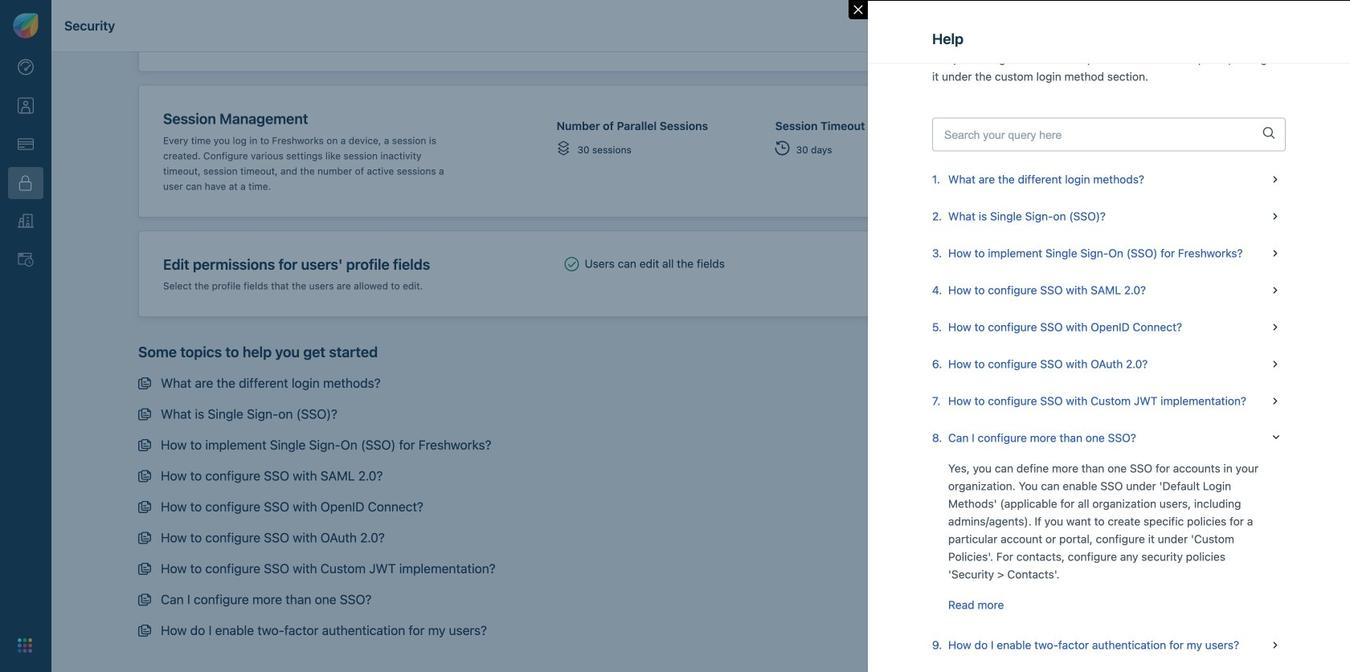 Task type: vqa. For each thing, say whether or not it's contained in the screenshot.
Organization IMAGE
yes



Task type: describe. For each thing, give the bounding box(es) containing it.
organization image
[[18, 214, 34, 230]]

neo admin center image
[[18, 59, 34, 75]]

my subscriptions image
[[18, 136, 34, 153]]

users image
[[18, 98, 34, 114]]

security image
[[18, 175, 34, 191]]



Task type: locate. For each thing, give the bounding box(es) containing it.
freshworks switcher image
[[18, 639, 32, 654]]

region
[[933, 460, 1286, 631]]

audit logs image
[[18, 252, 34, 268]]

freshworks icon image
[[13, 13, 39, 39]]

Search your query here text field
[[943, 128, 1263, 143]]



